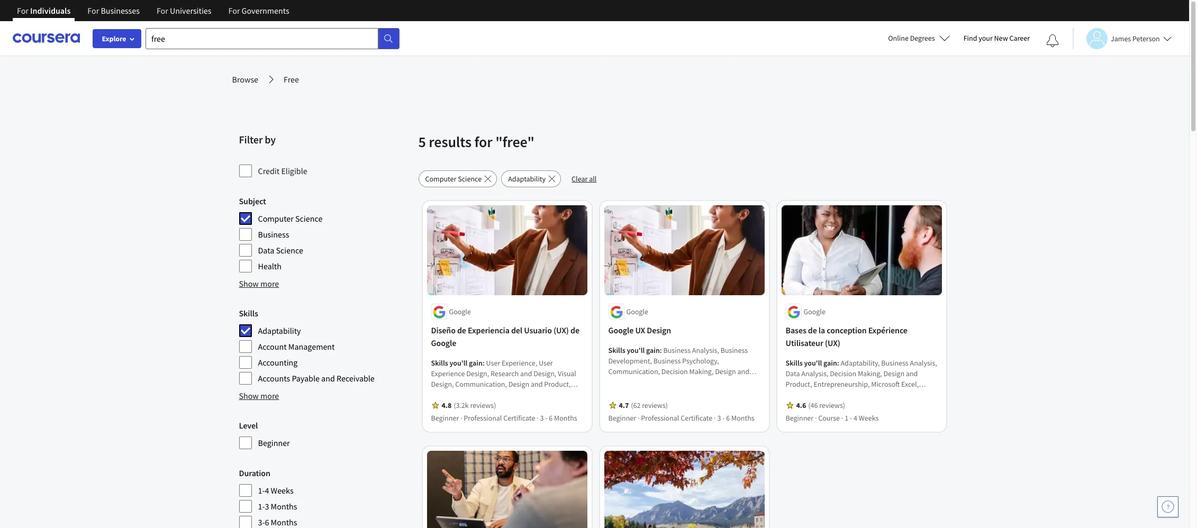Task type: describe. For each thing, give the bounding box(es) containing it.
5
[[418, 132, 426, 151]]

gain for design
[[646, 346, 660, 355]]

level
[[239, 420, 258, 431]]

management
[[288, 341, 335, 352]]

beginner inside level group
[[258, 438, 290, 448]]

1- for 4
[[258, 485, 265, 496]]

bases
[[786, 325, 806, 336]]

experiencia
[[468, 325, 510, 336]]

3 for google ux design
[[717, 414, 721, 423]]

1-3 months
[[258, 501, 297, 512]]

microsoft
[[871, 380, 900, 389]]

clear all button
[[565, 170, 603, 187]]

bases de la conception expérience utilisateur (ux) link
[[786, 324, 938, 350]]

3-6 months
[[258, 517, 297, 528]]

find your new career
[[964, 33, 1030, 43]]

universities
[[170, 5, 211, 16]]

show more button for accounts payable and receivable
[[239, 390, 279, 402]]

beginner for google ux design
[[608, 414, 636, 423]]

your
[[979, 33, 993, 43]]

diseño
[[431, 325, 456, 336]]

receivable
[[337, 373, 375, 384]]

skills down google ux design
[[608, 346, 625, 355]]

1 horizontal spatial 4
[[854, 414, 857, 423]]

4.6
[[796, 401, 806, 410]]

subject group
[[239, 195, 412, 273]]

science inside computer science button
[[458, 174, 482, 184]]

design inside adaptability, business analysis, data analysis, decision making, design and product, entrepreneurship, microsoft excel, resilience, strategy and operations, user experience
[[884, 369, 905, 379]]

james
[[1111, 34, 1131, 43]]

- for google ux design
[[723, 414, 725, 423]]

james peterson button
[[1073, 28, 1172, 49]]

subject
[[239, 196, 266, 206]]

3 for diseño de experiencia del usuario (ux) de google
[[540, 414, 544, 423]]

online degrees button
[[880, 26, 958, 50]]

for for governments
[[228, 5, 240, 16]]

0 vertical spatial weeks
[[859, 414, 879, 423]]

- for diseño de experiencia del usuario (ux) de google
[[545, 414, 548, 423]]

james peterson
[[1111, 34, 1160, 43]]

for universities
[[157, 5, 211, 16]]

2 horizontal spatial and
[[906, 369, 918, 379]]

for for businesses
[[88, 5, 99, 16]]

clear all
[[572, 174, 597, 184]]

credit
[[258, 166, 280, 176]]

clear
[[572, 174, 588, 184]]

online
[[888, 33, 909, 43]]

account
[[258, 341, 287, 352]]

ux
[[635, 325, 645, 336]]

certificate for design
[[681, 414, 713, 423]]

skills you'll gain : for de
[[431, 359, 486, 368]]

1 · from the left
[[460, 414, 462, 423]]

google for google
[[626, 307, 648, 317]]

3 inside duration "group"
[[265, 501, 269, 512]]

accounting
[[258, 357, 298, 368]]

for for universities
[[157, 5, 168, 16]]

show for accounts payable and receivable
[[239, 391, 259, 401]]

by
[[265, 133, 276, 146]]

find your new career link
[[958, 32, 1035, 45]]

professional for design
[[641, 414, 679, 423]]

find
[[964, 33, 977, 43]]

new
[[994, 33, 1008, 43]]

bases de la conception expérience utilisateur (ux)
[[786, 325, 908, 348]]

4.7
[[619, 401, 629, 410]]

results
[[429, 132, 472, 151]]

resilience,
[[786, 390, 819, 400]]

duration
[[239, 468, 270, 478]]

for for individuals
[[17, 5, 29, 16]]

4.8
[[442, 401, 452, 410]]

6 · from the left
[[841, 414, 843, 423]]

governments
[[242, 5, 289, 16]]

skills inside group
[[239, 308, 258, 319]]

beginner · professional certificate · 3 - 6 months for experiencia
[[431, 414, 577, 423]]

operations,
[[861, 390, 897, 400]]

reviews) for experiencia
[[470, 401, 496, 410]]

adaptability inside 'skills' group
[[258, 325, 301, 336]]

5 results for "free"
[[418, 132, 535, 151]]

"free"
[[495, 132, 535, 151]]

career
[[1010, 33, 1030, 43]]

google ux design link
[[608, 324, 760, 337]]

experience
[[786, 401, 819, 410]]

3 · from the left
[[638, 414, 640, 423]]

user
[[898, 390, 912, 400]]

data inside subject group
[[258, 245, 274, 256]]

more for accounts payable and receivable
[[260, 391, 279, 401]]

skills you'll gain : for ux
[[608, 346, 663, 355]]

diseño de experiencia del usuario (ux) de google link
[[431, 324, 583, 350]]

for
[[474, 132, 493, 151]]

4.6 (46 reviews)
[[796, 401, 845, 410]]

(ux) inside "diseño de experiencia del usuario (ux) de google"
[[554, 325, 569, 336]]

banner navigation
[[8, 0, 298, 29]]

skills up "product," at the right of page
[[786, 359, 803, 368]]

6 for google ux design
[[726, 414, 730, 423]]

6 for diseño de experiencia del usuario (ux) de google
[[549, 414, 553, 423]]

credit eligible
[[258, 166, 307, 176]]

individuals
[[30, 5, 71, 16]]

business inside adaptability, business analysis, data analysis, decision making, design and product, entrepreneurship, microsoft excel, resilience, strategy and operations, user experience
[[881, 359, 909, 368]]

(46
[[808, 401, 818, 410]]

business inside subject group
[[258, 229, 289, 240]]

conception
[[827, 325, 867, 336]]

google for diseño
[[449, 307, 471, 317]]

(ux) inside bases de la conception expérience utilisateur (ux)
[[825, 338, 840, 348]]

all
[[589, 174, 597, 184]]

accounts payable and receivable
[[258, 373, 375, 384]]

product,
[[786, 380, 812, 389]]

professional for experiencia
[[464, 414, 502, 423]]

excel,
[[901, 380, 919, 389]]

usuario
[[524, 325, 552, 336]]

browse link
[[232, 73, 258, 86]]

and inside 'skills' group
[[321, 373, 335, 384]]

account management
[[258, 341, 335, 352]]

computer science button
[[418, 170, 497, 187]]

health
[[258, 261, 282, 272]]

duration group
[[239, 467, 412, 528]]

diseño de experiencia del usuario (ux) de google
[[431, 325, 579, 348]]



Task type: vqa. For each thing, say whether or not it's contained in the screenshot.
filter
yes



Task type: locate. For each thing, give the bounding box(es) containing it.
analysis, up excel,
[[910, 359, 937, 368]]

0 horizontal spatial skills you'll gain :
[[431, 359, 486, 368]]

0 horizontal spatial computer science
[[258, 213, 323, 224]]

show more
[[239, 278, 279, 289], [239, 391, 279, 401]]

beginner for bases de la conception expérience utilisateur (ux)
[[786, 414, 814, 423]]

1 vertical spatial more
[[260, 391, 279, 401]]

3 for from the left
[[157, 5, 168, 16]]

gain up decision
[[824, 359, 837, 368]]

computer down subject
[[258, 213, 294, 224]]

1 - from the left
[[545, 414, 548, 423]]

google up la
[[804, 307, 826, 317]]

1 1- from the top
[[258, 485, 265, 496]]

0 horizontal spatial gain
[[469, 359, 483, 368]]

for left 'universities'
[[157, 5, 168, 16]]

1 vertical spatial computer
[[258, 213, 294, 224]]

0 horizontal spatial adaptability
[[258, 325, 301, 336]]

you'll down utilisateur
[[804, 359, 822, 368]]

1 horizontal spatial 3
[[540, 414, 544, 423]]

None search field
[[146, 28, 400, 49]]

filter by
[[239, 133, 276, 146]]

2 show more from the top
[[239, 391, 279, 401]]

1 vertical spatial business
[[881, 359, 909, 368]]

1 horizontal spatial gain
[[646, 346, 660, 355]]

1- for 3
[[258, 501, 265, 512]]

What do you want to learn? text field
[[146, 28, 378, 49]]

2 - from the left
[[723, 414, 725, 423]]

show more for health
[[239, 278, 279, 289]]

1 horizontal spatial professional
[[641, 414, 679, 423]]

0 vertical spatial computer
[[425, 174, 456, 184]]

0 vertical spatial data
[[258, 245, 274, 256]]

1 horizontal spatial weeks
[[859, 414, 879, 423]]

1 horizontal spatial computer
[[425, 174, 456, 184]]

reviews) right the (3.2k
[[470, 401, 496, 410]]

0 horizontal spatial (ux)
[[554, 325, 569, 336]]

reviews) for design
[[642, 401, 668, 410]]

weeks right the 1
[[859, 414, 879, 423]]

more down accounts
[[260, 391, 279, 401]]

certificate
[[503, 414, 535, 423], [681, 414, 713, 423]]

degrees
[[910, 33, 935, 43]]

·
[[460, 414, 462, 423], [537, 414, 539, 423], [638, 414, 640, 423], [714, 414, 716, 423], [815, 414, 817, 423], [841, 414, 843, 423]]

skills you'll gain : down utilisateur
[[786, 359, 841, 368]]

6
[[549, 414, 553, 423], [726, 414, 730, 423], [265, 517, 269, 528]]

peterson
[[1133, 34, 1160, 43]]

1 vertical spatial show
[[239, 391, 259, 401]]

payable
[[292, 373, 320, 384]]

6 inside duration "group"
[[265, 517, 269, 528]]

0 horizontal spatial 3
[[265, 501, 269, 512]]

science up data science
[[295, 213, 323, 224]]

reviews) down 'strategy'
[[819, 401, 845, 410]]

reviews) right (62
[[642, 401, 668, 410]]

2 horizontal spatial de
[[808, 325, 817, 336]]

beginner down 4.8
[[431, 414, 459, 423]]

and down entrepreneurship,
[[847, 390, 859, 400]]

2 horizontal spatial skills you'll gain :
[[786, 359, 841, 368]]

you'll down diseño
[[450, 359, 467, 368]]

data up "product," at the right of page
[[786, 369, 800, 379]]

0 vertical spatial 1-
[[258, 485, 265, 496]]

1 vertical spatial data
[[786, 369, 800, 379]]

0 vertical spatial analysis,
[[910, 359, 937, 368]]

3 - from the left
[[850, 414, 852, 423]]

4 right the 1
[[854, 414, 857, 423]]

adaptability button
[[501, 170, 561, 187]]

for left governments
[[228, 5, 240, 16]]

0 horizontal spatial professional
[[464, 414, 502, 423]]

level group
[[239, 419, 412, 450]]

1 show more button from the top
[[239, 277, 279, 290]]

0 vertical spatial design
[[647, 325, 671, 336]]

4 inside duration "group"
[[265, 485, 269, 496]]

de right usuario
[[571, 325, 579, 336]]

1 vertical spatial design
[[884, 369, 905, 379]]

2 for from the left
[[88, 5, 99, 16]]

2 1- from the top
[[258, 501, 265, 512]]

you'll down google ux design
[[627, 346, 645, 355]]

0 horizontal spatial computer
[[258, 213, 294, 224]]

1 horizontal spatial business
[[881, 359, 909, 368]]

la
[[819, 325, 825, 336]]

1 horizontal spatial 6
[[549, 414, 553, 423]]

2 show more button from the top
[[239, 390, 279, 402]]

you'll
[[627, 346, 645, 355], [450, 359, 467, 368], [804, 359, 822, 368]]

entrepreneurship,
[[814, 380, 870, 389]]

: for experiencia
[[483, 359, 485, 368]]

1 show more from the top
[[239, 278, 279, 289]]

computer science down results
[[425, 174, 482, 184]]

for governments
[[228, 5, 289, 16]]

gain for experiencia
[[469, 359, 483, 368]]

1 horizontal spatial certificate
[[681, 414, 713, 423]]

4.7 (62 reviews)
[[619, 401, 668, 410]]

0 horizontal spatial and
[[321, 373, 335, 384]]

adaptability inside button
[[508, 174, 546, 184]]

computer science up data science
[[258, 213, 323, 224]]

show up level
[[239, 391, 259, 401]]

beginner up duration
[[258, 438, 290, 448]]

0 horizontal spatial you'll
[[450, 359, 467, 368]]

1 vertical spatial show more
[[239, 391, 279, 401]]

data inside adaptability, business analysis, data analysis, decision making, design and product, entrepreneurship, microsoft excel, resilience, strategy and operations, user experience
[[786, 369, 800, 379]]

(ux)
[[554, 325, 569, 336], [825, 338, 840, 348]]

computer down results
[[425, 174, 456, 184]]

1 horizontal spatial beginner · professional certificate · 3 - 6 months
[[608, 414, 755, 423]]

0 horizontal spatial analysis,
[[801, 369, 828, 379]]

science
[[458, 174, 482, 184], [295, 213, 323, 224], [276, 245, 303, 256]]

0 horizontal spatial reviews)
[[470, 401, 496, 410]]

you'll for de
[[450, 359, 467, 368]]

2 horizontal spatial -
[[850, 414, 852, 423]]

show more for accounts payable and receivable
[[239, 391, 279, 401]]

science up the health
[[276, 245, 303, 256]]

0 vertical spatial show more button
[[239, 277, 279, 290]]

5 · from the left
[[815, 414, 817, 423]]

0 horizontal spatial 4
[[265, 485, 269, 496]]

(ux) right usuario
[[554, 325, 569, 336]]

2 horizontal spatial :
[[837, 359, 839, 368]]

2 more from the top
[[260, 391, 279, 401]]

beginner · professional certificate · 3 - 6 months down 4.7 (62 reviews)
[[608, 414, 755, 423]]

2 certificate from the left
[[681, 414, 713, 423]]

adaptability up the account
[[258, 325, 301, 336]]

del
[[511, 325, 522, 336]]

1 horizontal spatial adaptability
[[508, 174, 546, 184]]

science down 5 results for "free"
[[458, 174, 482, 184]]

eligible
[[281, 166, 307, 176]]

online degrees
[[888, 33, 935, 43]]

business up data science
[[258, 229, 289, 240]]

de
[[457, 325, 466, 336], [571, 325, 579, 336], [808, 325, 817, 336]]

1 horizontal spatial -
[[723, 414, 725, 423]]

google up diseño
[[449, 307, 471, 317]]

2 horizontal spatial reviews)
[[819, 401, 845, 410]]

: down google ux design
[[660, 346, 662, 355]]

skills you'll gain : down google ux design
[[608, 346, 663, 355]]

2 horizontal spatial 3
[[717, 414, 721, 423]]

0 vertical spatial science
[[458, 174, 482, 184]]

1 horizontal spatial de
[[571, 325, 579, 336]]

show down the health
[[239, 278, 259, 289]]

1 horizontal spatial (ux)
[[825, 338, 840, 348]]

accounts
[[258, 373, 290, 384]]

: for design
[[660, 346, 662, 355]]

data science
[[258, 245, 303, 256]]

: up decision
[[837, 359, 839, 368]]

1-
[[258, 485, 265, 496], [258, 501, 265, 512]]

1 vertical spatial (ux)
[[825, 338, 840, 348]]

reviews) for la
[[819, 401, 845, 410]]

filter
[[239, 133, 263, 146]]

1 certificate from the left
[[503, 414, 535, 423]]

businesses
[[101, 5, 140, 16]]

computer science inside button
[[425, 174, 482, 184]]

de inside bases de la conception expérience utilisateur (ux)
[[808, 325, 817, 336]]

0 horizontal spatial -
[[545, 414, 548, 423]]

1 horizontal spatial skills you'll gain :
[[608, 346, 663, 355]]

de left la
[[808, 325, 817, 336]]

professional down 4.7 (62 reviews)
[[641, 414, 679, 423]]

2 beginner · professional certificate · 3 - 6 months from the left
[[608, 414, 755, 423]]

strategy
[[820, 390, 846, 400]]

more
[[260, 278, 279, 289], [260, 391, 279, 401]]

0 horizontal spatial business
[[258, 229, 289, 240]]

more down the health
[[260, 278, 279, 289]]

2 horizontal spatial 6
[[726, 414, 730, 423]]

show more button for health
[[239, 277, 279, 290]]

for businesses
[[88, 5, 140, 16]]

for left the individuals
[[17, 5, 29, 16]]

0 vertical spatial (ux)
[[554, 325, 569, 336]]

design
[[647, 325, 671, 336], [884, 369, 905, 379]]

2 reviews) from the left
[[642, 401, 668, 410]]

computer inside subject group
[[258, 213, 294, 224]]

0 vertical spatial computer science
[[425, 174, 482, 184]]

2 horizontal spatial you'll
[[804, 359, 822, 368]]

show more button down accounts
[[239, 390, 279, 402]]

2 show from the top
[[239, 391, 259, 401]]

1- down duration
[[258, 485, 265, 496]]

1 vertical spatial weeks
[[271, 485, 294, 496]]

certificate for experiencia
[[503, 414, 535, 423]]

1 vertical spatial analysis,
[[801, 369, 828, 379]]

show notifications image
[[1046, 34, 1059, 47]]

2 vertical spatial science
[[276, 245, 303, 256]]

de right diseño
[[457, 325, 466, 336]]

show
[[239, 278, 259, 289], [239, 391, 259, 401]]

business up microsoft
[[881, 359, 909, 368]]

(62
[[631, 401, 641, 410]]

professional down 4.8 (3.2k reviews)
[[464, 414, 502, 423]]

de for diseño
[[457, 325, 466, 336]]

adaptability
[[508, 174, 546, 184], [258, 325, 301, 336]]

4 for from the left
[[228, 5, 240, 16]]

adaptability down "free"
[[508, 174, 546, 184]]

1 vertical spatial science
[[295, 213, 323, 224]]

you'll for ux
[[627, 346, 645, 355]]

1-4 weeks
[[258, 485, 294, 496]]

skills up the account
[[239, 308, 258, 319]]

show more button
[[239, 277, 279, 290], [239, 390, 279, 402]]

google ux design
[[608, 325, 671, 336]]

beginner for diseño de experiencia del usuario (ux) de google
[[431, 414, 459, 423]]

explore
[[102, 34, 126, 43]]

(3.2k
[[454, 401, 469, 410]]

1 horizontal spatial design
[[884, 369, 905, 379]]

google for bases
[[804, 307, 826, 317]]

: down experiencia
[[483, 359, 485, 368]]

1 professional from the left
[[464, 414, 502, 423]]

0 vertical spatial adaptability
[[508, 174, 546, 184]]

adaptability, business analysis, data analysis, decision making, design and product, entrepreneurship, microsoft excel, resilience, strategy and operations, user experience
[[786, 359, 937, 410]]

design up microsoft
[[884, 369, 905, 379]]

1 horizontal spatial data
[[786, 369, 800, 379]]

0 horizontal spatial beginner · professional certificate · 3 - 6 months
[[431, 414, 577, 423]]

computer
[[425, 174, 456, 184], [258, 213, 294, 224]]

1- up 3-
[[258, 501, 265, 512]]

data
[[258, 245, 274, 256], [786, 369, 800, 379]]

1 show from the top
[[239, 278, 259, 289]]

computer science inside subject group
[[258, 213, 323, 224]]

(ux) down la
[[825, 338, 840, 348]]

de for bases
[[808, 325, 817, 336]]

google up google ux design
[[626, 307, 648, 317]]

4 · from the left
[[714, 414, 716, 423]]

1 horizontal spatial analysis,
[[910, 359, 937, 368]]

for individuals
[[17, 5, 71, 16]]

weeks
[[859, 414, 879, 423], [271, 485, 294, 496]]

gain down experiencia
[[469, 359, 483, 368]]

skills group
[[239, 307, 412, 385]]

0 horizontal spatial certificate
[[503, 414, 535, 423]]

3 de from the left
[[808, 325, 817, 336]]

coursera image
[[13, 30, 80, 47]]

beginner · professional certificate · 3 - 6 months down 4.8 (3.2k reviews)
[[431, 414, 577, 423]]

skills you'll gain : down diseño
[[431, 359, 486, 368]]

1 horizontal spatial :
[[660, 346, 662, 355]]

design right ux
[[647, 325, 671, 336]]

0 horizontal spatial 6
[[265, 517, 269, 528]]

1 horizontal spatial you'll
[[627, 346, 645, 355]]

weeks up 1-3 months on the left bottom
[[271, 485, 294, 496]]

4.8 (3.2k reviews)
[[442, 401, 496, 410]]

skills down diseño
[[431, 359, 448, 368]]

browse
[[232, 74, 258, 85]]

1 reviews) from the left
[[470, 401, 496, 410]]

beginner · course · 1 - 4 weeks
[[786, 414, 879, 423]]

0 vertical spatial 4
[[854, 414, 857, 423]]

1 horizontal spatial computer science
[[425, 174, 482, 184]]

0 vertical spatial show more
[[239, 278, 279, 289]]

0 vertical spatial business
[[258, 229, 289, 240]]

show more down the health
[[239, 278, 279, 289]]

1 vertical spatial computer science
[[258, 213, 323, 224]]

making,
[[858, 369, 882, 379]]

1 vertical spatial 4
[[265, 485, 269, 496]]

help center image
[[1162, 501, 1174, 513]]

0 horizontal spatial data
[[258, 245, 274, 256]]

adaptability,
[[841, 359, 880, 368]]

show more button down the health
[[239, 277, 279, 290]]

show for health
[[239, 278, 259, 289]]

1 horizontal spatial and
[[847, 390, 859, 400]]

4 up 1-3 months on the left bottom
[[265, 485, 269, 496]]

1 vertical spatial 1-
[[258, 501, 265, 512]]

data up the health
[[258, 245, 274, 256]]

1 vertical spatial show more button
[[239, 390, 279, 402]]

computer science
[[425, 174, 482, 184], [258, 213, 323, 224]]

free
[[284, 74, 299, 85]]

google left ux
[[608, 325, 634, 336]]

analysis,
[[910, 359, 937, 368], [801, 369, 828, 379]]

and up excel,
[[906, 369, 918, 379]]

weeks inside duration "group"
[[271, 485, 294, 496]]

0 vertical spatial show
[[239, 278, 259, 289]]

2 horizontal spatial gain
[[824, 359, 837, 368]]

analysis, up "product," at the right of page
[[801, 369, 828, 379]]

google inside google ux design link
[[608, 325, 634, 336]]

beginner · professional certificate · 3 - 6 months
[[431, 414, 577, 423], [608, 414, 755, 423]]

beginner down "4.7"
[[608, 414, 636, 423]]

1 for from the left
[[17, 5, 29, 16]]

3
[[540, 414, 544, 423], [717, 414, 721, 423], [265, 501, 269, 512]]

0 horizontal spatial de
[[457, 325, 466, 336]]

show more down accounts
[[239, 391, 279, 401]]

1 vertical spatial adaptability
[[258, 325, 301, 336]]

2 professional from the left
[[641, 414, 679, 423]]

1 de from the left
[[457, 325, 466, 336]]

1
[[845, 414, 848, 423]]

google down diseño
[[431, 338, 456, 348]]

0 horizontal spatial design
[[647, 325, 671, 336]]

0 horizontal spatial weeks
[[271, 485, 294, 496]]

0 vertical spatial more
[[260, 278, 279, 289]]

skills
[[239, 308, 258, 319], [608, 346, 625, 355], [431, 359, 448, 368], [786, 359, 803, 368]]

2 de from the left
[[571, 325, 579, 336]]

and right payable
[[321, 373, 335, 384]]

beginner
[[431, 414, 459, 423], [608, 414, 636, 423], [786, 414, 814, 423], [258, 438, 290, 448]]

google inside "diseño de experiencia del usuario (ux) de google"
[[431, 338, 456, 348]]

months
[[554, 414, 577, 423], [731, 414, 755, 423], [271, 501, 297, 512], [271, 517, 297, 528]]

utilisateur
[[786, 338, 823, 348]]

0 horizontal spatial :
[[483, 359, 485, 368]]

1 beginner · professional certificate · 3 - 6 months from the left
[[431, 414, 577, 423]]

-
[[545, 414, 548, 423], [723, 414, 725, 423], [850, 414, 852, 423]]

for left 'businesses'
[[88, 5, 99, 16]]

course
[[818, 414, 840, 423]]

explore button
[[93, 29, 141, 48]]

business
[[258, 229, 289, 240], [881, 359, 909, 368]]

1 horizontal spatial reviews)
[[642, 401, 668, 410]]

1 more from the top
[[260, 278, 279, 289]]

gain down google ux design
[[646, 346, 660, 355]]

2 · from the left
[[537, 414, 539, 423]]

3-
[[258, 517, 265, 528]]

beginner · professional certificate · 3 - 6 months for design
[[608, 414, 755, 423]]

decision
[[830, 369, 856, 379]]

3 reviews) from the left
[[819, 401, 845, 410]]

computer inside button
[[425, 174, 456, 184]]

4
[[854, 414, 857, 423], [265, 485, 269, 496]]

beginner down 4.6
[[786, 414, 814, 423]]

more for health
[[260, 278, 279, 289]]



